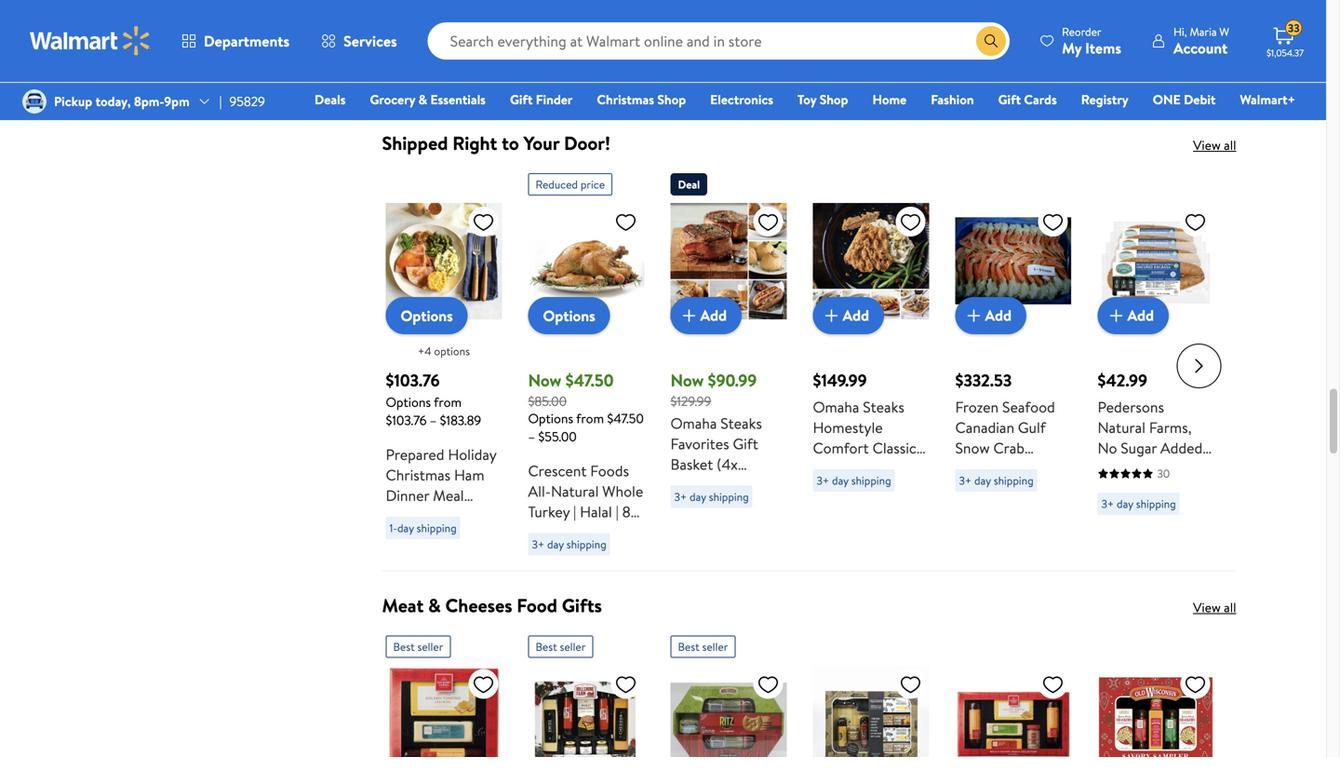 Task type: vqa. For each thing, say whether or not it's contained in the screenshot.
rightmost best
yes



Task type: locate. For each thing, give the bounding box(es) containing it.
1 horizontal spatial best seller
[[536, 639, 586, 654]]

pork
[[867, 499, 897, 519]]

0 vertical spatial mac
[[813, 601, 841, 622]]

finder
[[536, 90, 573, 108]]

3 add to cart image from the left
[[1106, 304, 1128, 327]]

add to cart image
[[821, 304, 843, 327]]

day up air-
[[690, 489, 707, 505]]

prepared
[[386, 444, 445, 464]]

0 vertical spatial view all link
[[1194, 136, 1237, 154]]

1 vertical spatial view all link
[[1194, 598, 1237, 616]]

1 vertical spatial view all
[[1194, 598, 1237, 616]]

seller
[[418, 639, 444, 654], [560, 639, 586, 654], [703, 639, 729, 654]]

view all link up add to favorites list, old wisconsin savory sampler icon
[[1194, 598, 1237, 616]]

(4x right basket
[[717, 454, 738, 474]]

view all link for gifts
[[1194, 598, 1237, 616]]

view all link down the debit on the top
[[1194, 136, 1237, 154]]

view all up add to favorites list, old wisconsin savory sampler icon
[[1194, 598, 1237, 616]]

& left more)
[[671, 679, 681, 700]]

christmas inside prepared holiday christmas ham dinner meal packed individually for 2: fully cooked ham with bourbon glaze, rich southern style mac and cheese, crisp green beans, and sweet apple cinnamon compote
[[386, 464, 451, 485]]

best seller down 'gifts'
[[536, 639, 586, 654]]

2 options link from the left
[[528, 297, 611, 334]]

30 right clusters, at the bottom of page
[[1016, 458, 1033, 478]]

0 vertical spatial $103.76
[[386, 369, 440, 392]]

add button for frozen seafood canadian gulf snow crab clusters, 30 pound -- 1 each.
[[956, 297, 1027, 334]]

christmas shop
[[597, 90, 686, 108]]

0 horizontal spatial options link
[[386, 297, 468, 334]]

frozen
[[956, 396, 999, 417]]

pedersons natural farms, no sugar added old world kielbasa sausage (4 packages, 14 oz. each) image
[[1098, 203, 1215, 319]]

 image
[[22, 89, 47, 114]]

1 horizontal spatial (4x
[[813, 458, 835, 478]]

1 vertical spatial $47.50
[[608, 409, 644, 427]]

mac inside prepared holiday christmas ham dinner meal packed individually for 2: fully cooked ham with bourbon glaze, rich southern style mac and cheese, crisp green beans, and sweet apple cinnamon compote
[[422, 628, 449, 649]]

2 view all from the top
[[1194, 598, 1237, 616]]

4x right burgers,
[[728, 597, 745, 618]]

– inside $103.76 options from $103.76 – $183.89
[[430, 411, 437, 429]]

1 vertical spatial and
[[475, 669, 498, 690]]

(4x
[[717, 454, 738, 474], [813, 458, 835, 478]]

3 best seller from the left
[[678, 639, 729, 654]]

+4
[[418, 343, 432, 359]]

0 horizontal spatial cooked
[[419, 546, 469, 567]]

0 horizontal spatial mac
[[422, 628, 449, 649]]

mac inside $149.99 omaha steaks homestyle comfort classics (4x chicken fried steak, fully cooked pork pot roast, homestyle meatloaf, meat lover's lasagna, baked short rib mac & cheese)
[[813, 601, 841, 622]]

0 horizontal spatial best seller
[[393, 639, 444, 654]]

add up '$90.99'
[[701, 305, 727, 326]]

0 vertical spatial view
[[1194, 136, 1222, 154]]

4 add button from the left
[[1098, 297, 1170, 334]]

(4x inside now $90.99 $129.99 omaha steaks favorites gift basket (4x bacon-wrapped filet mignon, 4 air-chilled boneless chicken breasts, 4x omaha steaks burgers, 4x gourmet franks, 4x potatoes au gratin, 4x tartlets & more)
[[717, 454, 738, 474]]

2 add button from the left
[[813, 297, 885, 334]]

add to favorites list, butcher shoppe gift 20.48oz, sausage, cheese, cracker, mustard, board, cleaver, shelf ready, msrf image
[[900, 673, 922, 696]]

fully right steak, in the right bottom of the page
[[856, 478, 886, 499]]

0 horizontal spatial 4
[[759, 495, 768, 515]]

sweet
[[386, 690, 425, 710]]

fully for prepared
[[386, 546, 416, 567]]

0 horizontal spatial natural
[[551, 481, 599, 501]]

add to cart image for frozen seafood canadian gulf snow crab clusters, 30 pound -- 1 each.
[[963, 304, 986, 327]]

1-day shipping
[[390, 520, 457, 536]]

1 horizontal spatial natural
[[1098, 417, 1146, 437]]

seller down 'gifts'
[[560, 639, 586, 654]]

omaha inside $149.99 omaha steaks homestyle comfort classics (4x chicken fried steak, fully cooked pork pot roast, homestyle meatloaf, meat lover's lasagna, baked short rib mac & cheese)
[[813, 396, 860, 417]]

2 best from the left
[[536, 639, 557, 654]]

from inside now $47.50 $85.00 options from $47.50 – $55.00
[[577, 409, 604, 427]]

1 options link from the left
[[386, 297, 468, 334]]

add to favorites list, omaha steaks favorites gift basket (4x bacon-wrapped filet mignon, 4 air-chilled boneless chicken breasts, 4x omaha steaks burgers, 4x gourmet franks, 4x potatoes au gratin, 4x tartlets & more) image
[[758, 210, 780, 234]]

shipping up chilled
[[709, 489, 749, 505]]

seller down gourmet
[[703, 639, 729, 654]]

best down food
[[536, 639, 557, 654]]

14
[[1183, 499, 1197, 519]]

& down 'with'
[[429, 592, 441, 618]]

options up "+4"
[[401, 305, 453, 326]]

1 horizontal spatial |
[[574, 501, 577, 522]]

add to favorites list, hickory farms bold & savory snack collection gift 21.5 oz - 6 pieces image
[[1043, 673, 1065, 696]]

| 95829
[[219, 92, 265, 110]]

walmart image
[[30, 26, 151, 56]]

0 vertical spatial view all
[[1194, 136, 1237, 154]]

3 add button from the left
[[956, 297, 1027, 334]]

now left '$90.99'
[[671, 369, 704, 392]]

ham left 'with'
[[386, 567, 416, 587]]

Walmart Site-Wide search field
[[428, 22, 1010, 60]]

fashion
[[931, 90, 975, 108]]

1 horizontal spatial fully
[[856, 478, 886, 499]]

gratin,
[[671, 659, 715, 679]]

1 horizontal spatial meat
[[878, 540, 911, 560]]

shipping
[[852, 472, 892, 488], [994, 472, 1034, 488], [709, 489, 749, 505], [1137, 496, 1177, 511], [417, 520, 457, 536], [567, 536, 607, 552]]

add to cart image up $129.99
[[678, 304, 701, 327]]

1 horizontal spatial 30
[[1158, 465, 1171, 481]]

2 horizontal spatial add to cart image
[[1106, 304, 1128, 327]]

shop left electronics "link"
[[658, 90, 686, 108]]

1 horizontal spatial cooked
[[813, 499, 863, 519]]

2 all from the top
[[1225, 598, 1237, 616]]

options link for crescent foods all-natural whole turkey | halal | 8-12 lbs. image
[[528, 297, 611, 334]]

1 best seller from the left
[[393, 639, 444, 654]]

0 horizontal spatial from
[[434, 393, 462, 411]]

meat up style
[[382, 592, 424, 618]]

hillshire farm dlx meat and cheese assortment holiday boxed gift set, 23.5oz image
[[528, 665, 645, 757]]

fully inside prepared holiday christmas ham dinner meal packed individually for 2: fully cooked ham with bourbon glaze, rich southern style mac and cheese, crisp green beans, and sweet apple cinnamon compote
[[386, 546, 416, 567]]

add to cart image up $42.99
[[1106, 304, 1128, 327]]

2 horizontal spatial gift
[[999, 90, 1022, 108]]

options up the 'crescent'
[[528, 409, 574, 427]]

1 horizontal spatial best
[[536, 639, 557, 654]]

1 view from the top
[[1194, 136, 1222, 154]]

delivery
[[718, 26, 758, 42], [433, 43, 474, 58], [576, 51, 616, 66], [861, 51, 901, 66], [1003, 51, 1043, 66], [1145, 74, 1186, 90]]

1 horizontal spatial chicken
[[838, 458, 890, 478]]

1 view all from the top
[[1194, 136, 1237, 154]]

all-
[[528, 481, 551, 501]]

0 horizontal spatial now
[[528, 369, 562, 392]]

1 vertical spatial view
[[1194, 598, 1222, 616]]

gift left the finder on the left of page
[[510, 90, 533, 108]]

ham
[[454, 464, 485, 485], [386, 567, 416, 587]]

1 best from the left
[[393, 639, 415, 654]]

best seller down gourmet
[[678, 639, 729, 654]]

add button up '$90.99'
[[671, 297, 742, 334]]

& inside 'link'
[[419, 90, 428, 108]]

chicken inside now $90.99 $129.99 omaha steaks favorites gift basket (4x bacon-wrapped filet mignon, 4 air-chilled boneless chicken breasts, 4x omaha steaks burgers, 4x gourmet franks, 4x potatoes au gratin, 4x tartlets & more)
[[731, 536, 784, 556]]

add to favorites list, prepared holiday christmas ham dinner meal packed individually for 2: fully cooked ham with bourbon glaze, rich southern style mac and cheese, crisp green beans, and sweet apple cinnamon compote image
[[473, 210, 495, 234]]

from down +4 options
[[434, 393, 462, 411]]

product group containing $332.53
[[956, 166, 1072, 563]]

$183.89
[[440, 411, 482, 429]]

now inside now $47.50 $85.00 options from $47.50 – $55.00
[[528, 369, 562, 392]]

(4x inside $149.99 omaha steaks homestyle comfort classics (4x chicken fried steak, fully cooked pork pot roast, homestyle meatloaf, meat lover's lasagna, baked short rib mac & cheese)
[[813, 458, 835, 478]]

0 vertical spatial cooked
[[813, 499, 863, 519]]

1 horizontal spatial shop
[[820, 90, 849, 108]]

2 seller from the left
[[560, 639, 586, 654]]

1 $103.76 from the top
[[386, 369, 440, 392]]

pickup up toy shop
[[817, 51, 849, 66]]

1 vertical spatial natural
[[551, 481, 599, 501]]

add to cart image
[[678, 304, 701, 327], [963, 304, 986, 327], [1106, 304, 1128, 327]]

2 add to cart image from the left
[[963, 304, 986, 327]]

fully inside $149.99 omaha steaks homestyle comfort classics (4x chicken fried steak, fully cooked pork pot roast, homestyle meatloaf, meat lover's lasagna, baked short rib mac & cheese)
[[856, 478, 886, 499]]

shipping up pork
[[852, 472, 892, 488]]

chicken down mignon,
[[731, 536, 784, 556]]

0 vertical spatial ham
[[454, 464, 485, 485]]

items
[[1086, 38, 1122, 58]]

view for shipped right to your door!
[[1194, 136, 1222, 154]]

1 horizontal spatial options link
[[528, 297, 611, 334]]

1 vertical spatial ham
[[386, 567, 416, 587]]

debit
[[1185, 90, 1217, 108]]

1 - from the left
[[1000, 478, 1006, 499]]

add to favorites list, old wisconsin holiday gift sampler image
[[758, 673, 780, 696]]

natural inside crescent foods all-natural whole turkey | halal | 8- 12 lbs. 3+ day shipping
[[551, 481, 599, 501]]

1 all from the top
[[1225, 136, 1237, 154]]

2 horizontal spatial best
[[678, 639, 700, 654]]

green
[[386, 669, 426, 690]]

1 horizontal spatial from
[[577, 409, 604, 427]]

meat
[[878, 540, 911, 560], [382, 592, 424, 618]]

2 view all link from the top
[[1194, 598, 1237, 616]]

1 add to cart image from the left
[[678, 304, 701, 327]]

comfort
[[813, 437, 870, 458]]

now for $90.99
[[671, 369, 704, 392]]

| left the 95829
[[219, 92, 222, 110]]

12
[[528, 522, 541, 542]]

0 vertical spatial and
[[453, 628, 476, 649]]

2 view from the top
[[1194, 598, 1222, 616]]

3+ down snow
[[960, 472, 972, 488]]

pickup left today,
[[54, 92, 92, 110]]

seafood
[[1003, 396, 1056, 417]]

3+ day shipping
[[817, 472, 892, 488], [960, 472, 1034, 488], [675, 489, 749, 505], [1102, 496, 1177, 511]]

gift up wrapped
[[733, 433, 759, 454]]

best down gourmet
[[678, 639, 700, 654]]

mac
[[813, 601, 841, 622], [422, 628, 449, 649]]

crescent foods all-natural whole turkey | halal | 8- 12 lbs. 3+ day shipping
[[528, 460, 644, 552]]

291
[[446, 12, 461, 28]]

grocery & essentials
[[370, 90, 486, 108]]

options
[[401, 305, 453, 326], [543, 305, 596, 326], [386, 393, 431, 411], [528, 409, 574, 427]]

gift cards link
[[990, 89, 1066, 109]]

2 add from the left
[[843, 305, 870, 326]]

2 $103.76 from the top
[[386, 411, 427, 429]]

steaks down '$90.99'
[[721, 413, 763, 433]]

fully down 1-
[[386, 546, 416, 567]]

add up $332.53
[[986, 305, 1012, 326]]

gift for gift cards
[[999, 90, 1022, 108]]

cooked inside $149.99 omaha steaks homestyle comfort classics (4x chicken fried steak, fully cooked pork pot roast, homestyle meatloaf, meat lover's lasagna, baked short rib mac & cheese)
[[813, 499, 863, 519]]

day down snow
[[975, 472, 992, 488]]

add to favorites list, frozen seafood canadian gulf snow crab clusters, 30 pound -- 1 each. image
[[1043, 210, 1065, 234]]

2 horizontal spatial best seller
[[678, 639, 729, 654]]

electronics
[[711, 90, 774, 108]]

frozen seafood canadian gulf snow crab clusters, 30 pound -- 1 each. image
[[956, 203, 1072, 319]]

0 vertical spatial chicken
[[838, 458, 890, 478]]

best seller for hillshire farm dlx meat and cheese assortment holiday boxed gift set, 23.5oz image
[[536, 639, 586, 654]]

options link up $85.00
[[528, 297, 611, 334]]

& inside now $90.99 $129.99 omaha steaks favorites gift basket (4x bacon-wrapped filet mignon, 4 air-chilled boneless chicken breasts, 4x omaha steaks burgers, 4x gourmet franks, 4x potatoes au gratin, 4x tartlets & more)
[[671, 679, 681, 700]]

steaks up franks,
[[721, 577, 763, 597]]

3+ inside crescent foods all-natural whole turkey | halal | 8- 12 lbs. 3+ day shipping
[[532, 536, 545, 552]]

4 add from the left
[[1128, 305, 1155, 326]]

3+ up air-
[[675, 489, 687, 505]]

fully
[[856, 478, 886, 499], [386, 546, 416, 567]]

best for old wisconsin holiday gift sampler image
[[678, 639, 700, 654]]

view all for shipped right to your door!
[[1194, 136, 1237, 154]]

homestyle up lasagna,
[[857, 519, 927, 540]]

shipping down "crab"
[[994, 472, 1034, 488]]

1 vertical spatial meat
[[382, 592, 424, 618]]

0 horizontal spatial (4x
[[717, 454, 738, 474]]

product group containing 291
[[386, 0, 502, 100]]

cinnamon
[[386, 710, 452, 731]]

steaks up classics
[[864, 396, 905, 417]]

pickup
[[675, 26, 707, 42], [390, 43, 422, 58], [532, 51, 564, 66], [817, 51, 849, 66], [960, 51, 992, 66], [1102, 74, 1134, 90], [54, 92, 92, 110]]

cooked up "meatloaf," at the bottom of the page
[[813, 499, 863, 519]]

1 vertical spatial christmas
[[386, 464, 451, 485]]

4 left account
[[1158, 44, 1165, 59]]

gift
[[510, 90, 533, 108], [999, 90, 1022, 108], [733, 433, 759, 454]]

1 vertical spatial cooked
[[419, 546, 469, 567]]

cooked inside prepared holiday christmas ham dinner meal packed individually for 2: fully cooked ham with bourbon glaze, rich southern style mac and cheese, crisp green beans, and sweet apple cinnamon compote
[[419, 546, 469, 567]]

view all down the debit on the top
[[1194, 136, 1237, 154]]

product group containing now $90.99
[[671, 166, 787, 700]]

right
[[453, 130, 498, 156]]

0 vertical spatial meat
[[878, 540, 911, 560]]

0 horizontal spatial fully
[[386, 546, 416, 567]]

– left $183.89
[[430, 411, 437, 429]]

0 horizontal spatial –
[[430, 411, 437, 429]]

1 horizontal spatial add to cart image
[[963, 304, 986, 327]]

services
[[344, 31, 397, 51]]

homestyle down $149.99 at right
[[813, 417, 883, 437]]

1 horizontal spatial ham
[[454, 464, 485, 485]]

omaha steaks favorites gift basket (4x bacon-wrapped filet mignon, 4 air-chilled boneless chicken breasts, 4x omaha steaks burgers, 4x gourmet franks, 4x potatoes au gratin, 4x tartlets & more) image
[[671, 203, 787, 319]]

delivery up gift cards
[[1003, 51, 1043, 66]]

food
[[517, 592, 558, 618]]

seller down southern
[[418, 639, 444, 654]]

1 view all link from the top
[[1194, 136, 1237, 154]]

now for $47.50
[[528, 369, 562, 392]]

cheese,
[[386, 649, 438, 669]]

– left $55.00
[[528, 427, 536, 445]]

1 horizontal spatial mac
[[813, 601, 841, 622]]

2 horizontal spatial seller
[[703, 639, 729, 654]]

2 shop from the left
[[820, 90, 849, 108]]

one debit link
[[1145, 89, 1225, 109]]

add to favorites list, crescent foods all-natural whole turkey | halal | 8-12 lbs. image
[[615, 210, 637, 234]]

2 now from the left
[[671, 369, 704, 392]]

lover's
[[813, 560, 858, 581]]

30
[[1016, 458, 1033, 478], [1158, 465, 1171, 481]]

0 horizontal spatial add to cart image
[[678, 304, 701, 327]]

steaks inside $149.99 omaha steaks homestyle comfort classics (4x chicken fried steak, fully cooked pork pot roast, homestyle meatloaf, meat lover's lasagna, baked short rib mac & cheese)
[[864, 396, 905, 417]]

compote
[[386, 731, 447, 751]]

mac right style
[[422, 628, 449, 649]]

sausage
[[1154, 478, 1206, 499]]

0 horizontal spatial shop
[[658, 90, 686, 108]]

0 vertical spatial natural
[[1098, 417, 1146, 437]]

mac down 'lover's'
[[813, 601, 841, 622]]

3 add from the left
[[986, 305, 1012, 326]]

best
[[393, 639, 415, 654], [536, 639, 557, 654], [678, 639, 700, 654]]

& inside $149.99 omaha steaks homestyle comfort classics (4x chicken fried steak, fully cooked pork pot roast, homestyle meatloaf, meat lover's lasagna, baked short rib mac & cheese)
[[844, 601, 854, 622]]

4x right 'breasts,'
[[725, 556, 742, 577]]

| left 8-
[[616, 501, 619, 522]]

1 horizontal spatial seller
[[560, 639, 586, 654]]

mignon,
[[703, 495, 756, 515]]

– inside now $47.50 $85.00 options from $47.50 – $55.00
[[528, 427, 536, 445]]

$47.50 up $55.00
[[566, 369, 614, 392]]

deals link
[[306, 89, 354, 109]]

pot
[[900, 499, 923, 519]]

christmas up door! at the left of the page
[[597, 90, 655, 108]]

3 seller from the left
[[703, 639, 729, 654]]

gift left cards
[[999, 90, 1022, 108]]

& left short
[[844, 601, 854, 622]]

packages,
[[1116, 499, 1179, 519]]

1 horizontal spatial christmas
[[597, 90, 655, 108]]

1 vertical spatial 4
[[759, 495, 768, 515]]

delivery up home link
[[861, 51, 901, 66]]

1 vertical spatial all
[[1225, 598, 1237, 616]]

cheese)
[[858, 601, 911, 622]]

0 horizontal spatial 30
[[1016, 458, 1033, 478]]

1 seller from the left
[[418, 639, 444, 654]]

0 horizontal spatial best
[[393, 639, 415, 654]]

fried
[[894, 458, 927, 478]]

cooked
[[813, 499, 863, 519], [419, 546, 469, 567]]

3 best from the left
[[678, 639, 700, 654]]

view down the debit on the top
[[1194, 136, 1222, 154]]

1 horizontal spatial gift
[[733, 433, 759, 454]]

best for hillshire farm dlx meat and cheese assortment holiday boxed gift set, 23.5oz image
[[536, 639, 557, 654]]

2 best seller from the left
[[536, 639, 586, 654]]

1 vertical spatial mac
[[422, 628, 449, 649]]

0 vertical spatial all
[[1225, 136, 1237, 154]]

shop for christmas shop
[[658, 90, 686, 108]]

1 horizontal spatial –
[[528, 427, 536, 445]]

product group
[[386, 0, 502, 100], [528, 0, 645, 100], [813, 0, 930, 100], [956, 0, 1072, 100], [1098, 0, 1215, 100], [386, 166, 502, 751], [528, 166, 645, 563], [671, 166, 787, 700], [813, 166, 930, 622], [956, 166, 1072, 563], [1098, 166, 1215, 563], [386, 628, 502, 757], [528, 628, 645, 757], [671, 628, 787, 757]]

0 horizontal spatial gift
[[510, 90, 533, 108]]

0 vertical spatial christmas
[[597, 90, 655, 108]]

seller for the hickory farms holiday farmhouse bites sampler gift 8 oz - 3 pieces image
[[418, 639, 444, 654]]

& right grocery
[[419, 90, 428, 108]]

southern
[[418, 608, 477, 628]]

-
[[1000, 478, 1006, 499], [1006, 478, 1012, 499]]

delivery up one
[[1145, 74, 1186, 90]]

$129.99
[[671, 392, 712, 410]]

packed
[[386, 505, 432, 526]]

cooked down the 1-day shipping
[[419, 546, 469, 567]]

2 horizontal spatial |
[[616, 501, 619, 522]]

view up add to favorites list, old wisconsin savory sampler icon
[[1194, 598, 1222, 616]]

natural
[[1098, 417, 1146, 437], [551, 481, 599, 501]]

add button up $149.99 at right
[[813, 297, 885, 334]]

1 vertical spatial fully
[[386, 546, 416, 567]]

shipping right lbs.
[[567, 536, 607, 552]]

4 right mignon,
[[759, 495, 768, 515]]

0 horizontal spatial chicken
[[731, 536, 784, 556]]

add
[[701, 305, 727, 326], [843, 305, 870, 326], [986, 305, 1012, 326], [1128, 305, 1155, 326]]

product group containing now $47.50
[[528, 166, 645, 563]]

omaha down boneless
[[671, 577, 717, 597]]

$149.99 omaha steaks homestyle comfort classics (4x chicken fried steak, fully cooked pork pot roast, homestyle meatloaf, meat lover's lasagna, baked short rib mac & cheese)
[[813, 369, 927, 622]]

day down the dinner
[[398, 520, 414, 536]]

3+
[[817, 472, 830, 488], [960, 472, 972, 488], [675, 489, 687, 505], [1102, 496, 1115, 511], [532, 536, 545, 552]]

1 vertical spatial chicken
[[731, 536, 784, 556]]

3+ day shipping up chilled
[[675, 489, 749, 505]]

bourbon
[[386, 587, 442, 608]]

0 vertical spatial 4
[[1158, 44, 1165, 59]]

add to cart image up $332.53
[[963, 304, 986, 327]]

add for omaha steaks homestyle comfort classics (4x chicken fried steak, fully cooked pork pot roast, homestyle meatloaf, meat lover's lasagna, baked short rib mac & cheese)
[[843, 305, 870, 326]]

3+ down turkey on the left of the page
[[532, 536, 545, 552]]

1 horizontal spatial now
[[671, 369, 704, 392]]

add up $42.99
[[1128, 305, 1155, 326]]

1 now from the left
[[528, 369, 562, 392]]

product group containing $42.99
[[1098, 166, 1215, 563]]

and down the cheeses
[[453, 628, 476, 649]]

options up "prepared"
[[386, 393, 431, 411]]

delivery up christmas shop on the top of page
[[576, 51, 616, 66]]

–
[[430, 411, 437, 429], [528, 427, 536, 445]]

grocery
[[370, 90, 416, 108]]

day right 12
[[548, 536, 564, 552]]

0 horizontal spatial christmas
[[386, 464, 451, 485]]

view all link for door!
[[1194, 136, 1237, 154]]

roast,
[[813, 519, 853, 540]]

1 add button from the left
[[671, 297, 742, 334]]

1 vertical spatial $103.76
[[386, 411, 427, 429]]

now inside now $90.99 $129.99 omaha steaks favorites gift basket (4x bacon-wrapped filet mignon, 4 air-chilled boneless chicken breasts, 4x omaha steaks burgers, 4x gourmet franks, 4x potatoes au gratin, 4x tartlets & more)
[[671, 369, 704, 392]]

options link
[[386, 297, 468, 334], [528, 297, 611, 334]]

shop
[[658, 90, 686, 108], [820, 90, 849, 108]]

for
[[461, 526, 480, 546]]

dinner
[[386, 485, 430, 505]]

1 shop from the left
[[658, 90, 686, 108]]

0 horizontal spatial seller
[[418, 639, 444, 654]]

0 vertical spatial fully
[[856, 478, 886, 499]]

30 down 'added'
[[1158, 465, 1171, 481]]

essentials
[[431, 90, 486, 108]]

shop right toy
[[820, 90, 849, 108]]

day down comfort
[[833, 472, 849, 488]]

best seller for the hickory farms holiday farmhouse bites sampler gift 8 oz - 3 pieces image
[[393, 639, 444, 654]]



Task type: describe. For each thing, give the bounding box(es) containing it.
apple
[[429, 690, 466, 710]]

holiday
[[448, 444, 497, 464]]

options up $85.00
[[543, 305, 596, 326]]

rich
[[386, 608, 414, 628]]

home
[[873, 90, 907, 108]]

sugar
[[1121, 437, 1158, 458]]

potatoes
[[691, 638, 748, 659]]

now $90.99 $129.99 omaha steaks favorites gift basket (4x bacon-wrapped filet mignon, 4 air-chilled boneless chicken breasts, 4x omaha steaks burgers, 4x gourmet franks, 4x potatoes au gratin, 4x tartlets & more)
[[671, 369, 786, 700]]

fully for $149.99
[[856, 478, 886, 499]]

prepared holiday christmas ham dinner meal packed individually for 2: fully cooked ham with bourbon glaze, rich southern style mac and cheese, crisp green beans, and sweet apple cinnamon compote image
[[386, 203, 502, 319]]

$332.53 frozen seafood canadian gulf snow crab clusters, 30 pound -- 1 each.
[[956, 369, 1058, 499]]

add for frozen seafood canadian gulf snow crab clusters, 30 pound -- 1 each.
[[986, 305, 1012, 326]]

2:
[[483, 526, 495, 546]]

$332.53
[[956, 369, 1013, 392]]

1 add from the left
[[701, 305, 727, 326]]

add button for omaha steaks homestyle comfort classics (4x chicken fried steak, fully cooked pork pot roast, homestyle meatloaf, meat lover's lasagna, baked short rib mac & cheese)
[[813, 297, 885, 334]]

crab
[[994, 437, 1025, 458]]

lbs.
[[545, 522, 566, 542]]

pickup up the finder on the left of page
[[532, 51, 564, 66]]

style
[[386, 628, 418, 649]]

product group containing $103.76
[[386, 166, 502, 751]]

one
[[1154, 90, 1182, 108]]

departments button
[[166, 19, 306, 63]]

pedersons
[[1098, 396, 1165, 417]]

+4 options
[[418, 343, 470, 359]]

$1,054.37
[[1267, 47, 1305, 59]]

gifts
[[562, 592, 602, 618]]

view for meat & cheeses food gifts
[[1194, 598, 1222, 616]]

add to favorites list, omaha steaks homestyle comfort classics (4x chicken fried steak, fully cooked pork pot roast, homestyle meatloaf, meat lover's lasagna, baked short rib mac & cheese) image
[[900, 210, 922, 234]]

all for gifts
[[1225, 598, 1237, 616]]

walmart+ link
[[1232, 89, 1305, 109]]

pound
[[956, 478, 997, 499]]

33
[[1289, 20, 1301, 36]]

shipping up each)
[[1137, 496, 1177, 511]]

best seller for old wisconsin holiday gift sampler image
[[678, 639, 729, 654]]

add for $42.99
[[1128, 305, 1155, 326]]

add button for $42.99
[[1098, 297, 1170, 334]]

2 - from the left
[[1006, 478, 1012, 499]]

chilled
[[695, 515, 740, 536]]

gift inside now $90.99 $129.99 omaha steaks favorites gift basket (4x bacon-wrapped filet mignon, 4 air-chilled boneless chicken breasts, 4x omaha steaks burgers, 4x gourmet franks, 4x potatoes au gratin, 4x tartlets & more)
[[733, 433, 759, 454]]

omaha steaks homestyle comfort classics (4x chicken fried steak, fully cooked pork pot roast, homestyle meatloaf, meat lover's lasagna, baked short rib mac & cheese) image
[[813, 203, 930, 319]]

meal
[[433, 485, 464, 505]]

rib
[[895, 581, 916, 601]]

deal
[[678, 176, 700, 192]]

filet
[[671, 495, 700, 515]]

kielbasa
[[1098, 478, 1150, 499]]

registry
[[1082, 90, 1129, 108]]

add to favorites list, hillshire farm dlx meat and cheese assortment holiday boxed gift set, 23.5oz image
[[615, 673, 637, 696]]

pickup up christmas shop link
[[675, 26, 707, 42]]

1 horizontal spatial 4
[[1158, 44, 1165, 59]]

cooked for prepared
[[419, 546, 469, 567]]

added
[[1161, 437, 1203, 458]]

add to favorites list, pedersons natural farms, no sugar added old world kielbasa sausage (4 packages, 14 oz. each) image
[[1185, 210, 1207, 234]]

meatloaf,
[[813, 540, 874, 560]]

0 horizontal spatial ham
[[386, 567, 416, 587]]

pickup today, 8pm-9pm
[[54, 92, 190, 110]]

foods
[[591, 460, 629, 481]]

old wisconsin holiday gift sampler image
[[671, 665, 787, 757]]

3+ up oz.
[[1102, 496, 1115, 511]]

day right the (4
[[1117, 496, 1134, 511]]

more)
[[684, 679, 724, 700]]

cooked for $149.99
[[813, 499, 863, 519]]

meat inside $149.99 omaha steaks homestyle comfort classics (4x chicken fried steak, fully cooked pork pot roast, homestyle meatloaf, meat lover's lasagna, baked short rib mac & cheese)
[[878, 540, 911, 560]]

30 inside $332.53 frozen seafood canadian gulf snow crab clusters, 30 pound -- 1 each.
[[1016, 458, 1033, 478]]

chicken inside $149.99 omaha steaks homestyle comfort classics (4x chicken fried steak, fully cooked pork pot roast, homestyle meatloaf, meat lover's lasagna, baked short rib mac & cheese)
[[838, 458, 890, 478]]

product group containing $149.99
[[813, 166, 930, 622]]

omaha down $129.99
[[671, 413, 717, 433]]

hickory farms holiday farmhouse bites sampler gift 8 oz - 3 pieces image
[[386, 665, 502, 757]]

pickup up registry
[[1102, 74, 1134, 90]]

3+ day shipping down comfort
[[817, 472, 892, 488]]

today,
[[96, 92, 131, 110]]

each.
[[1024, 478, 1058, 499]]

next slide for product carousel list image
[[1178, 344, 1222, 388]]

from inside $103.76 options from $103.76 – $183.89
[[434, 393, 462, 411]]

day inside crescent foods all-natural whole turkey | halal | 8- 12 lbs. 3+ day shipping
[[548, 536, 564, 552]]

wrapped
[[716, 474, 774, 495]]

gift finder
[[510, 90, 573, 108]]

0 vertical spatial homestyle
[[813, 417, 883, 437]]

95829
[[230, 92, 265, 110]]

shop for toy shop
[[820, 90, 849, 108]]

seller for old wisconsin holiday gift sampler image
[[703, 639, 729, 654]]

9pm
[[164, 92, 190, 110]]

$85.00
[[528, 392, 567, 410]]

one debit
[[1154, 90, 1217, 108]]

delivery up electronics
[[718, 26, 758, 42]]

canadian
[[956, 417, 1015, 437]]

4 inside now $90.99 $129.99 omaha steaks favorites gift basket (4x bacon-wrapped filet mignon, 4 air-chilled boneless chicken breasts, 4x omaha steaks burgers, 4x gourmet franks, 4x potatoes au gratin, 4x tartlets & more)
[[759, 495, 768, 515]]

classics
[[873, 437, 923, 458]]

franks,
[[733, 618, 779, 638]]

home link
[[865, 89, 916, 109]]

butcher shoppe gift 20.48oz, sausage, cheese, cracker, mustard, board, cleaver, shelf ready, msrf image
[[813, 665, 930, 757]]

whole
[[603, 481, 644, 501]]

1
[[1015, 478, 1020, 499]]

reduced price
[[536, 176, 605, 192]]

4x right gratin,
[[719, 659, 735, 679]]

hickory farms bold & savory snack collection gift 21.5 oz - 6 pieces image
[[956, 665, 1072, 757]]

Search search field
[[428, 22, 1010, 60]]

natural inside $42.99 pedersons natural farms, no sugar added old world kielbasa sausage (4 packages, 14 oz. each)
[[1098, 417, 1146, 437]]

best for the hickory farms holiday farmhouse bites sampler gift 8 oz - 3 pieces image
[[393, 639, 415, 654]]

glaze,
[[445, 587, 484, 608]]

now $47.50 $85.00 options from $47.50 – $55.00
[[528, 369, 644, 445]]

oz.
[[1098, 519, 1116, 540]]

0 horizontal spatial |
[[219, 92, 222, 110]]

hi, maria w account
[[1174, 24, 1230, 58]]

add to favorites list, hickory farms holiday farmhouse bites sampler gift 8 oz - 3 pieces image
[[473, 673, 495, 696]]

gift for gift finder
[[510, 90, 533, 108]]

options
[[434, 343, 470, 359]]

3+ day shipping down "crab"
[[960, 472, 1034, 488]]

prepared holiday christmas ham dinner meal packed individually for 2: fully cooked ham with bourbon glaze, rich southern style mac and cheese, crisp green beans, and sweet apple cinnamon compote
[[386, 444, 498, 751]]

account
[[1174, 38, 1229, 58]]

farms,
[[1150, 417, 1192, 437]]

shipped
[[382, 130, 448, 156]]

shipping left for
[[417, 520, 457, 536]]

pickup up grocery
[[390, 43, 422, 58]]

3+ down comfort
[[817, 472, 830, 488]]

burgers,
[[671, 597, 725, 618]]

4x left potatoes
[[671, 638, 687, 659]]

christmas shop link
[[589, 89, 695, 109]]

walmart+
[[1241, 90, 1296, 108]]

3+ day shipping up each)
[[1102, 496, 1177, 511]]

no
[[1098, 437, 1118, 458]]

all for door!
[[1225, 136, 1237, 154]]

individually
[[386, 526, 457, 546]]

toy shop link
[[790, 89, 857, 109]]

each)
[[1119, 519, 1154, 540]]

add to favorites list, old wisconsin savory sampler image
[[1185, 673, 1207, 696]]

tartlets
[[738, 659, 786, 679]]

to
[[502, 130, 519, 156]]

0 vertical spatial $47.50
[[566, 369, 614, 392]]

options inside $103.76 options from $103.76 – $183.89
[[386, 393, 431, 411]]

search icon image
[[984, 34, 999, 48]]

boneless
[[671, 536, 728, 556]]

lasagna,
[[862, 560, 916, 581]]

basket
[[671, 454, 714, 474]]

short
[[856, 581, 892, 601]]

meat & cheeses food gifts
[[382, 592, 602, 618]]

my
[[1063, 38, 1082, 58]]

view all for meat & cheeses food gifts
[[1194, 598, 1237, 616]]

halal
[[580, 501, 612, 522]]

crescent foods all-natural whole turkey | halal | 8-12 lbs. image
[[528, 203, 645, 319]]

shipping inside crescent foods all-natural whole turkey | halal | 8- 12 lbs. 3+ day shipping
[[567, 536, 607, 552]]

product group containing 4
[[1098, 0, 1215, 100]]

pickup down search icon
[[960, 51, 992, 66]]

registry link
[[1073, 89, 1138, 109]]

departments
[[204, 31, 290, 51]]

options inside now $47.50 $85.00 options from $47.50 – $55.00
[[528, 409, 574, 427]]

1 vertical spatial homestyle
[[857, 519, 927, 540]]

options link for prepared holiday christmas ham dinner meal packed individually for 2: fully cooked ham with bourbon glaze, rich southern style mac and cheese, crisp green beans, and sweet apple cinnamon compote image
[[386, 297, 468, 334]]

0 horizontal spatial meat
[[382, 592, 424, 618]]

door!
[[564, 130, 611, 156]]

delivery down 291
[[433, 43, 474, 58]]

old wisconsin savory sampler image
[[1098, 665, 1215, 757]]

$90.99
[[708, 369, 757, 392]]

add to cart image for $42.99
[[1106, 304, 1128, 327]]

gourmet
[[671, 618, 730, 638]]

8-
[[623, 501, 637, 522]]

seller for hillshire farm dlx meat and cheese assortment holiday boxed gift set, 23.5oz image
[[560, 639, 586, 654]]



